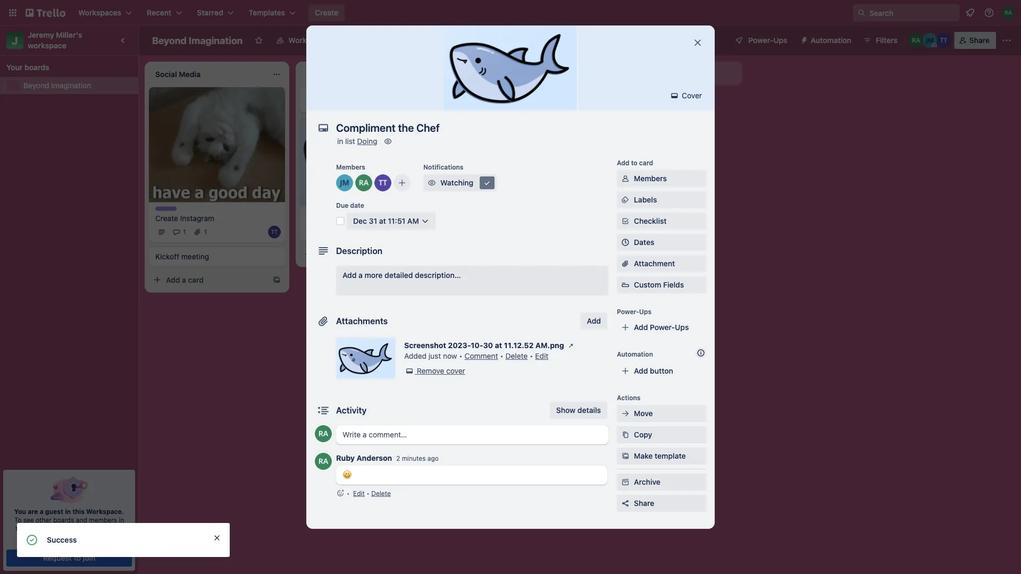 Task type: vqa. For each thing, say whether or not it's contained in the screenshot.
must
yes



Task type: describe. For each thing, give the bounding box(es) containing it.
added just now
[[404, 352, 457, 361]]

30
[[483, 341, 493, 350]]

description…
[[415, 271, 461, 280]]

j
[[12, 34, 18, 47]]

Write a comment text field
[[336, 426, 609, 445]]

watching
[[441, 179, 474, 187]]

custom
[[634, 281, 662, 289]]

Board name text field
[[147, 32, 248, 49]]

your
[[6, 63, 23, 72]]

create button
[[309, 4, 345, 21]]

an
[[66, 525, 73, 533]]

added
[[404, 352, 427, 361]]

2 vertical spatial ruby anderson (rubyanderson7) image
[[419, 224, 432, 237]]

dec for dec 31
[[319, 227, 331, 234]]

beyond imagination inside text box
[[152, 35, 243, 46]]

power- inside "button"
[[749, 36, 774, 45]]

miller's
[[56, 31, 82, 39]]

1 vertical spatial imagination
[[51, 81, 91, 90]]

star or unstar board image
[[255, 36, 263, 45]]

remove cover
[[417, 367, 465, 376]]

cover link
[[666, 87, 709, 104]]

button
[[650, 367, 674, 376]]

sm image for copy link
[[620, 430, 631, 441]]

more
[[365, 271, 383, 280]]

your boards with 1 items element
[[6, 61, 127, 74]]

comment link
[[465, 352, 498, 361]]

1 horizontal spatial in
[[119, 517, 124, 524]]

show details
[[557, 406, 601, 415]]

31 for dec 31 at 11:51 am
[[369, 217, 377, 226]]

2 vertical spatial ups
[[675, 323, 689, 332]]

guest
[[45, 508, 63, 516]]

open information menu image
[[984, 7, 995, 18]]

just
[[429, 352, 441, 361]]

filters button
[[860, 32, 901, 49]]

template
[[655, 452, 686, 461]]

add button
[[634, 367, 674, 376]]

members
[[89, 517, 117, 524]]

custom fields
[[634, 281, 684, 289]]

sm image for automation
[[796, 32, 811, 47]]

add members to card image
[[398, 178, 407, 188]]

share for bottom the share button
[[634, 499, 655, 508]]

1 vertical spatial ruby anderson (rubyanderson7) image
[[909, 33, 924, 48]]

card for add a card button related to create from template… image
[[188, 276, 204, 284]]

create for create
[[315, 8, 338, 17]]

edit for edit • delete
[[353, 490, 365, 498]]

you
[[14, 508, 26, 516]]

add a card button for create from template… icon
[[451, 93, 570, 110]]

automation button
[[796, 32, 858, 49]]

make template link
[[617, 448, 707, 465]]

0 horizontal spatial this
[[16, 525, 27, 533]]

must
[[95, 525, 110, 533]]

the
[[350, 212, 361, 221]]

edit for edit
[[535, 352, 549, 361]]

create for create instagram
[[155, 214, 178, 223]]

add a card for create from template… icon's add a card button
[[468, 97, 506, 105]]

1 vertical spatial ruby anderson (rubyanderson7) image
[[315, 426, 332, 443]]

power-ups inside power-ups "button"
[[749, 36, 788, 45]]

1 vertical spatial automation
[[617, 351, 653, 358]]

and
[[76, 517, 87, 524]]

1 vertical spatial delete
[[372, 490, 391, 498]]

add reaction image
[[336, 488, 345, 499]]

create instagram
[[155, 214, 215, 223]]

compliment the chef link
[[306, 211, 430, 222]]

details
[[578, 406, 601, 415]]

attachment
[[634, 259, 675, 268]]

Search field
[[866, 5, 959, 21]]

2 vertical spatial power-
[[650, 323, 675, 332]]

workspace.
[[86, 508, 124, 516]]

instagram
[[180, 214, 215, 223]]

thoughts thinking
[[306, 92, 336, 107]]

color: bold red, title: "thoughts" element
[[306, 92, 336, 100]]

add a card for add a card button related to create from template… image
[[166, 276, 204, 284]]

checklist link
[[617, 213, 707, 230]]

create from template… image
[[575, 97, 583, 105]]

0 vertical spatial members
[[336, 163, 366, 171]]

members inside members link
[[634, 174, 667, 183]]

add a more detailed description…
[[343, 271, 461, 280]]

sm image for watching button
[[427, 178, 437, 188]]

copy link
[[617, 427, 707, 444]]

10-
[[471, 341, 483, 350]]

dates button
[[617, 234, 707, 251]]

add button button
[[617, 363, 707, 380]]

am
[[408, 217, 419, 226]]

move link
[[617, 405, 707, 422]]

0 vertical spatial share button
[[955, 32, 997, 49]]

1 horizontal spatial terry turtle (terryturtle) image
[[389, 224, 402, 237]]

jeremy miller (jeremymiller198) image for the middle ruby anderson (rubyanderson7) image
[[923, 33, 938, 48]]

card for create from template… icon's add a card button
[[490, 97, 506, 105]]

jeremy
[[28, 31, 54, 39]]

due date
[[336, 202, 364, 209]]

add button
[[581, 313, 608, 330]]

automation inside button
[[811, 36, 852, 45]]

now
[[443, 352, 457, 361]]

1 vertical spatial beyond imagination
[[23, 81, 91, 90]]

in list doing
[[337, 137, 378, 146]]

sm image right doing link
[[383, 136, 393, 147]]

workspace visible button
[[269, 32, 359, 49]]

request to join
[[43, 554, 95, 563]]

sm image for "cover" link
[[670, 90, 680, 101]]

workspace visible
[[289, 36, 352, 45]]

0 vertical spatial this
[[72, 508, 85, 516]]

create from template… image
[[272, 276, 281, 284]]

doing link
[[357, 137, 378, 146]]

0 horizontal spatial power-ups
[[617, 308, 652, 316]]

edit • delete
[[353, 490, 391, 498]]

kickoff
[[155, 252, 179, 261]]

0 horizontal spatial edit link
[[353, 490, 365, 498]]

detailed
[[385, 271, 413, 280]]

activity
[[336, 406, 367, 416]]

members link
[[617, 170, 707, 187]]

add a card button for create from template… image
[[149, 272, 268, 289]]

thinking
[[306, 99, 336, 107]]

0 horizontal spatial in
[[65, 508, 71, 516]]

dates
[[634, 238, 655, 247]]

member.
[[87, 534, 113, 541]]

0 vertical spatial boards
[[24, 63, 49, 72]]

doing
[[357, 137, 378, 146]]

sm image for make template
[[620, 451, 631, 462]]

0 horizontal spatial ups
[[639, 308, 652, 316]]

2
[[396, 455, 400, 463]]



Task type: locate. For each thing, give the bounding box(es) containing it.
1 horizontal spatial edit link
[[535, 352, 549, 361]]

1 vertical spatial power-
[[617, 308, 639, 316]]

1 vertical spatial in
[[65, 508, 71, 516]]

request to join button
[[6, 550, 132, 567]]

31 right the
[[369, 217, 377, 226]]

0 horizontal spatial share button
[[617, 495, 707, 512]]

kickoff meeting
[[155, 252, 209, 261]]

0 vertical spatial create
[[315, 8, 338, 17]]

actions
[[617, 394, 641, 402]]

ruby anderson (rubyanderson7) image right open information menu icon at the right top
[[1002, 6, 1015, 19]]

sm image inside copy link
[[620, 430, 631, 441]]

1 horizontal spatial delete link
[[506, 352, 528, 361]]

0 horizontal spatial ruby anderson (rubyanderson7) image
[[419, 224, 432, 237]]

2 horizontal spatial power-
[[749, 36, 774, 45]]

success
[[47, 536, 77, 545]]

1 vertical spatial power-ups
[[617, 308, 652, 316]]

automation
[[811, 36, 852, 45], [617, 351, 653, 358]]

remove cover link
[[404, 366, 465, 377]]

at left 11:51
[[379, 217, 386, 226]]

compliment
[[306, 212, 348, 221]]

1 vertical spatial add a card
[[317, 250, 355, 259]]

terry turtle (terryturtle) image left the am
[[389, 224, 402, 237]]

delete link right •
[[372, 490, 391, 498]]

2 vertical spatial add a card
[[166, 276, 204, 284]]

edit
[[535, 352, 549, 361], [353, 490, 365, 498]]

delete link down 11.12.52
[[506, 352, 528, 361]]

description
[[336, 246, 383, 256]]

1 vertical spatial share button
[[617, 495, 707, 512]]

sm image inside move link
[[620, 409, 631, 419]]

0 vertical spatial 31
[[369, 217, 377, 226]]

automation left 'filters' button
[[811, 36, 852, 45]]

show
[[557, 406, 576, 415]]

0 horizontal spatial workspace
[[52, 534, 85, 541]]

Dec 31 checkbox
[[306, 224, 343, 237]]

show menu image
[[1002, 35, 1013, 46]]

sm image inside archive link
[[620, 477, 631, 488]]

0 horizontal spatial terry turtle (terryturtle) image
[[375, 175, 392, 192]]

1 vertical spatial edit
[[353, 490, 365, 498]]

0 horizontal spatial boards
[[24, 63, 49, 72]]

1 horizontal spatial power-
[[650, 323, 675, 332]]

members down list
[[336, 163, 366, 171]]

ups up add power-ups
[[639, 308, 652, 316]]

jeremy miller (jeremymiller198) image for terry turtle (terryturtle) image to the right
[[404, 224, 417, 237]]

other
[[36, 517, 52, 524]]

share button down archive link
[[617, 495, 707, 512]]

sm image right power-ups "button"
[[796, 32, 811, 47]]

jeremy miller's workspace
[[28, 31, 84, 50]]

1 horizontal spatial add a card button
[[300, 246, 419, 263]]

0 horizontal spatial beyond imagination
[[23, 81, 91, 90]]

this down the to
[[16, 525, 27, 533]]

0 horizontal spatial add a card button
[[149, 272, 268, 289]]

ups down fields
[[675, 323, 689, 332]]

ups left automation button
[[774, 36, 788, 45]]

ruby anderson (rubyanderson7) image
[[355, 175, 372, 192], [315, 426, 332, 443], [315, 453, 332, 470]]

attachment button
[[617, 255, 707, 272]]

0 horizontal spatial delete link
[[372, 490, 391, 498]]

are
[[28, 508, 38, 516]]

cover
[[680, 91, 702, 100]]

grinning image
[[343, 470, 352, 480]]

1 horizontal spatial 31
[[369, 217, 377, 226]]

create
[[315, 8, 338, 17], [155, 214, 178, 223]]

1 vertical spatial this
[[16, 525, 27, 533]]

workspace inside button
[[289, 36, 328, 45]]

search image
[[858, 9, 866, 17]]

0 vertical spatial edit
[[535, 352, 549, 361]]

at inside button
[[379, 217, 386, 226]]

create down the color: purple, title: none image
[[155, 214, 178, 223]]

beyond
[[152, 35, 187, 46], [23, 81, 49, 90]]

terry turtle (terryturtle) image left add members to card icon
[[375, 175, 392, 192]]

dec 31 at 11:51 am button
[[347, 213, 436, 230]]

beyond imagination link
[[23, 80, 132, 91]]

to left join
[[74, 554, 81, 563]]

2 horizontal spatial add a card button
[[451, 93, 570, 110]]

custom fields button
[[617, 280, 707, 291]]

edit link
[[535, 352, 549, 361], [353, 490, 365, 498]]

edit link down am.png
[[535, 352, 549, 361]]

terry turtle (terryturtle) image
[[389, 224, 402, 237], [268, 226, 281, 239]]

1 vertical spatial at
[[495, 341, 502, 350]]

1 vertical spatial edit link
[[353, 490, 365, 498]]

dec 31
[[319, 227, 340, 234]]

add a card for the middle add a card button
[[317, 250, 355, 259]]

dec for dec 31 at 11:51 am
[[353, 217, 367, 226]]

1 horizontal spatial delete
[[506, 352, 528, 361]]

filters
[[876, 36, 898, 45]]

1 horizontal spatial share
[[970, 36, 990, 45]]

1 vertical spatial ups
[[639, 308, 652, 316]]

am.png
[[536, 341, 564, 350]]

0 vertical spatial edit link
[[535, 352, 549, 361]]

boards inside you are a guest in this workspace. to see other boards and members in this workspace, an admin must add you as a workspace member.
[[53, 517, 74, 524]]

beyond inside beyond imagination text box
[[152, 35, 187, 46]]

date
[[350, 202, 364, 209]]

card
[[490, 97, 506, 105], [639, 159, 654, 167], [339, 250, 355, 259], [188, 276, 204, 284]]

Mark due date as complete checkbox
[[336, 217, 345, 226]]

sm image for labels
[[620, 195, 631, 205]]

1 horizontal spatial jeremy miller (jeremymiller198) image
[[404, 224, 417, 237]]

terry turtle (terryturtle) image up create from template… image
[[268, 226, 281, 239]]

you are a guest in this workspace. to see other boards and members in this workspace, an admin must add you as a workspace member.
[[14, 508, 124, 541]]

0 horizontal spatial create
[[155, 214, 178, 223]]

2 horizontal spatial jeremy miller (jeremymiller198) image
[[923, 33, 938, 48]]

copy
[[634, 431, 653, 440]]

remove
[[417, 367, 444, 376]]

chef
[[363, 212, 379, 221]]

0 vertical spatial delete
[[506, 352, 528, 361]]

1 horizontal spatial beyond
[[152, 35, 187, 46]]

2 horizontal spatial ruby anderson (rubyanderson7) image
[[1002, 6, 1015, 19]]

sm image
[[670, 90, 680, 101], [427, 178, 437, 188], [482, 178, 493, 188], [566, 341, 577, 351], [404, 366, 415, 377], [620, 409, 631, 419], [620, 430, 631, 441], [620, 477, 631, 488]]

boards right your
[[24, 63, 49, 72]]

power-ups
[[749, 36, 788, 45], [617, 308, 652, 316]]

1 vertical spatial share
[[634, 499, 655, 508]]

sm image
[[796, 32, 811, 47], [383, 136, 393, 147], [620, 173, 631, 184], [620, 195, 631, 205], [620, 216, 631, 227], [620, 451, 631, 462]]

to inside button
[[74, 554, 81, 563]]

31 inside checkbox
[[333, 227, 340, 234]]

2 horizontal spatial add a card
[[468, 97, 506, 105]]

sm image for move link
[[620, 409, 631, 419]]

1 horizontal spatial imagination
[[189, 35, 243, 46]]

sm image for archive link
[[620, 477, 631, 488]]

31 down mark due date as complete option
[[333, 227, 340, 234]]

card for the middle add a card button
[[339, 250, 355, 259]]

1 vertical spatial jeremy miller (jeremymiller198) image
[[336, 175, 353, 192]]

0 horizontal spatial beyond
[[23, 81, 49, 90]]

0 vertical spatial in
[[337, 137, 343, 146]]

edit left •
[[353, 490, 365, 498]]

None text field
[[331, 118, 682, 137]]

imagination left star or unstar board icon
[[189, 35, 243, 46]]

sm image inside checklist link
[[620, 216, 631, 227]]

dec inside dec 31 at 11:51 am button
[[353, 217, 367, 226]]

1 down the instagram
[[204, 228, 207, 236]]

sm image left "labels"
[[620, 195, 631, 205]]

add
[[468, 97, 482, 105], [617, 159, 630, 167], [317, 250, 331, 259], [343, 271, 357, 280], [166, 276, 180, 284], [587, 317, 601, 326], [634, 323, 648, 332], [634, 367, 648, 376]]

create instagram link
[[155, 213, 279, 224]]

0 horizontal spatial delete
[[372, 490, 391, 498]]

0 vertical spatial ruby anderson (rubyanderson7) image
[[1002, 6, 1015, 19]]

0 notifications image
[[964, 6, 977, 19]]

screenshot
[[404, 341, 446, 350]]

members up "labels"
[[634, 174, 667, 183]]

1 vertical spatial terry turtle (terryturtle) image
[[375, 175, 392, 192]]

0 horizontal spatial dec
[[319, 227, 331, 234]]

1 vertical spatial dec
[[319, 227, 331, 234]]

dec down compliment
[[319, 227, 331, 234]]

add power-ups
[[634, 323, 689, 332]]

checklist
[[634, 217, 667, 226]]

1 vertical spatial 31
[[333, 227, 340, 234]]

2 horizontal spatial ups
[[774, 36, 788, 45]]

sm image inside labels link
[[620, 195, 631, 205]]

0 vertical spatial ruby anderson (rubyanderson7) image
[[355, 175, 372, 192]]

share for the topmost the share button
[[970, 36, 990, 45]]

sm image down add to card
[[620, 173, 631, 184]]

as
[[38, 534, 45, 541]]

sm image inside members link
[[620, 173, 631, 184]]

1 horizontal spatial members
[[634, 174, 667, 183]]

ruby
[[336, 454, 355, 463]]

in
[[337, 137, 343, 146], [65, 508, 71, 516], [119, 517, 124, 524]]

0 vertical spatial terry turtle (terryturtle) image
[[937, 33, 952, 48]]

0 vertical spatial imagination
[[189, 35, 243, 46]]

ruby anderson (rubyanderson7) image right the am
[[419, 224, 432, 237]]

to
[[14, 517, 21, 524]]

0 horizontal spatial share
[[634, 499, 655, 508]]

thoughts
[[306, 92, 336, 100]]

1 vertical spatial delete link
[[372, 490, 391, 498]]

0 vertical spatial jeremy miller (jeremymiller198) image
[[923, 33, 938, 48]]

share button down 0 notifications icon at right
[[955, 32, 997, 49]]

ruby anderson 2 minutes ago
[[336, 454, 439, 463]]

sm image for members
[[620, 173, 631, 184]]

0 vertical spatial ups
[[774, 36, 788, 45]]

archive
[[634, 478, 661, 487]]

1 down dec 31 at 11:51 am
[[379, 227, 382, 234]]

1 horizontal spatial beyond imagination
[[152, 35, 243, 46]]

a
[[484, 97, 488, 105], [333, 250, 337, 259], [359, 271, 363, 280], [182, 276, 186, 284], [40, 508, 44, 516], [46, 534, 50, 541]]

terry turtle (terryturtle) image down search field
[[937, 33, 952, 48]]

compliment the chef
[[306, 212, 379, 221]]

delete
[[506, 352, 528, 361], [372, 490, 391, 498]]

back to home image
[[26, 4, 65, 21]]

1 horizontal spatial this
[[72, 508, 85, 516]]

11:51
[[388, 217, 406, 226]]

2 vertical spatial jeremy miller (jeremymiller198) image
[[404, 224, 417, 237]]

2023-
[[448, 341, 471, 350]]

31 inside button
[[369, 217, 377, 226]]

31 for dec 31
[[333, 227, 340, 234]]

dec down the "date" on the left top
[[353, 217, 367, 226]]

sm image inside make template link
[[620, 451, 631, 462]]

share
[[970, 36, 990, 45], [634, 499, 655, 508]]

sm image inside automation button
[[796, 32, 811, 47]]

move
[[634, 409, 653, 418]]

1 horizontal spatial ruby anderson (rubyanderson7) image
[[909, 33, 924, 48]]

1 horizontal spatial create
[[315, 8, 338, 17]]

automation up add button
[[617, 351, 653, 358]]

add to card
[[617, 159, 654, 167]]

ruby anderson (rubyanderson7) image down search field
[[909, 33, 924, 48]]

color: purple, title: none image
[[155, 207, 177, 211]]

2 vertical spatial ruby anderson (rubyanderson7) image
[[315, 453, 332, 470]]

due
[[336, 202, 349, 209]]

create inside create button
[[315, 8, 338, 17]]

create up workspace visible
[[315, 8, 338, 17]]

workspace down the an
[[52, 534, 85, 541]]

fields
[[664, 281, 684, 289]]

workspace
[[28, 41, 66, 50]]

in up add
[[119, 517, 124, 524]]

0 vertical spatial delete link
[[506, 352, 528, 361]]

screenshot 2023-10-30 at 11.12.52 am.png
[[404, 341, 564, 350]]

0 vertical spatial at
[[379, 217, 386, 226]]

see
[[23, 517, 34, 524]]

workspace left visible
[[289, 36, 328, 45]]

this up and
[[72, 508, 85, 516]]

visible
[[330, 36, 352, 45]]

edit link left •
[[353, 490, 365, 498]]

0 vertical spatial workspace
[[289, 36, 328, 45]]

ups inside "button"
[[774, 36, 788, 45]]

in left list
[[337, 137, 343, 146]]

dec inside dec 31 checkbox
[[319, 227, 331, 234]]

sm image inside "cover" link
[[670, 90, 680, 101]]

to for join
[[74, 554, 81, 563]]

1 horizontal spatial edit
[[535, 352, 549, 361]]

ruby anderson (rubyanderson7) image
[[1002, 6, 1015, 19], [909, 33, 924, 48], [419, 224, 432, 237]]

1 horizontal spatial automation
[[811, 36, 852, 45]]

you
[[25, 534, 36, 541]]

add a more detailed description… link
[[336, 266, 609, 296]]

0 vertical spatial power-
[[749, 36, 774, 45]]

0 horizontal spatial terry turtle (terryturtle) image
[[268, 226, 281, 239]]

add power-ups link
[[617, 319, 707, 336]]

ago
[[428, 455, 439, 463]]

boards up the an
[[53, 517, 74, 524]]

watching button
[[424, 175, 497, 192]]

sm image for checklist
[[620, 216, 631, 227]]

meeting
[[181, 252, 209, 261]]

2 vertical spatial in
[[119, 517, 124, 524]]

sm image for remove cover link
[[404, 366, 415, 377]]

0 horizontal spatial edit
[[353, 490, 365, 498]]

1 down create instagram
[[183, 228, 186, 236]]

in right the guest
[[65, 508, 71, 516]]

delete down 11.12.52
[[506, 352, 528, 361]]

delete right •
[[372, 490, 391, 498]]

to up members link
[[631, 159, 638, 167]]

dec 31 at 11:51 am
[[353, 217, 419, 226]]

1 vertical spatial beyond
[[23, 81, 49, 90]]

1 horizontal spatial ups
[[675, 323, 689, 332]]

0 vertical spatial automation
[[811, 36, 852, 45]]

0 vertical spatial add a card
[[468, 97, 506, 105]]

imagination inside text box
[[189, 35, 243, 46]]

0 vertical spatial power-ups
[[749, 36, 788, 45]]

0 vertical spatial beyond
[[152, 35, 187, 46]]

minutes
[[402, 455, 426, 463]]

at right 30
[[495, 341, 502, 350]]

archive link
[[617, 474, 707, 491]]

1 horizontal spatial terry turtle (terryturtle) image
[[937, 33, 952, 48]]

0 horizontal spatial imagination
[[51, 81, 91, 90]]

edit down am.png
[[535, 352, 549, 361]]

terry turtle (terryturtle) image
[[937, 33, 952, 48], [375, 175, 392, 192]]

share down 'archive'
[[634, 499, 655, 508]]

make
[[634, 452, 653, 461]]

to for card
[[631, 159, 638, 167]]

1 horizontal spatial boards
[[53, 517, 74, 524]]

request
[[43, 554, 72, 563]]

sm image left checklist
[[620, 216, 631, 227]]

primary element
[[0, 0, 1022, 26]]

0 horizontal spatial to
[[74, 554, 81, 563]]

delete link
[[506, 352, 528, 361], [372, 490, 391, 498]]

1 vertical spatial workspace
[[52, 534, 85, 541]]

2 minutes ago link
[[396, 455, 439, 463]]

1 vertical spatial boards
[[53, 517, 74, 524]]

1 down the
[[358, 227, 361, 234]]

admin
[[75, 525, 93, 533]]

imagination down your boards with 1 items element
[[51, 81, 91, 90]]

sm image left make
[[620, 451, 631, 462]]

0 horizontal spatial add a card
[[166, 276, 204, 284]]

create inside create instagram link
[[155, 214, 178, 223]]

dismiss flag image
[[213, 534, 221, 543]]

beyond inside 'beyond imagination' link
[[23, 81, 49, 90]]

workspace inside you are a guest in this workspace. to see other boards and members in this workspace, an admin must add you as a workspace member.
[[52, 534, 85, 541]]

share left show menu image
[[970, 36, 990, 45]]

1 horizontal spatial share button
[[955, 32, 997, 49]]

labels link
[[617, 192, 707, 209]]

comment
[[465, 352, 498, 361]]

jeremy miller (jeremymiller198) image
[[923, 33, 938, 48], [336, 175, 353, 192], [404, 224, 417, 237]]

0 vertical spatial dec
[[353, 217, 367, 226]]

notifications
[[424, 163, 464, 171]]



